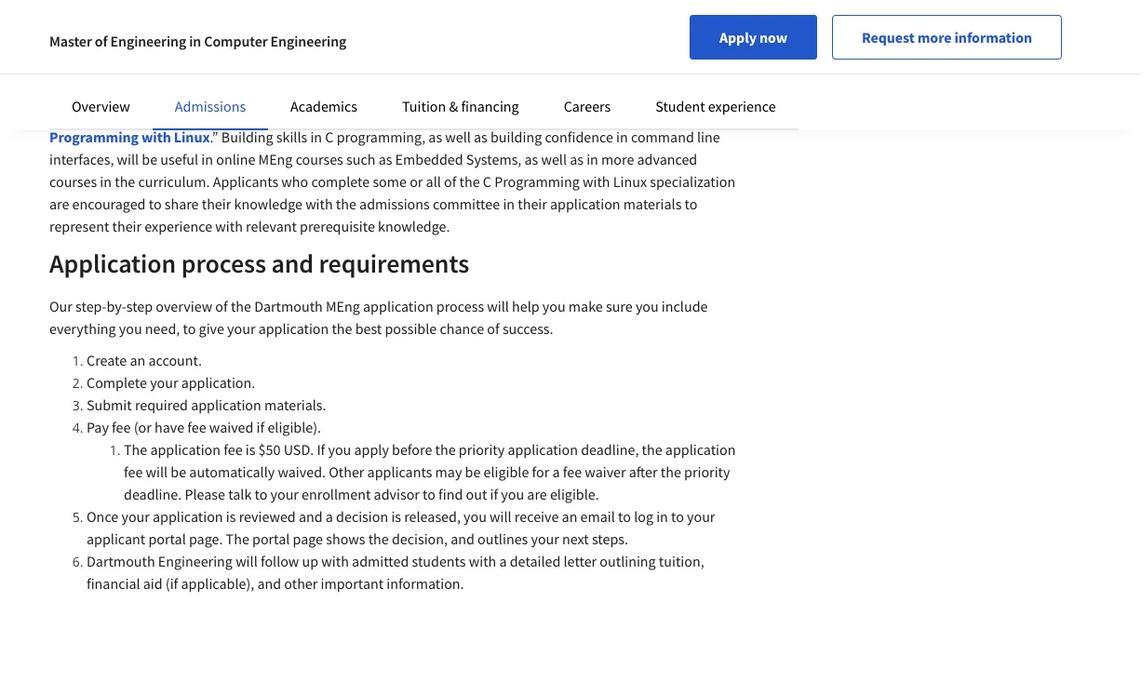 Task type: locate. For each thing, give the bounding box(es) containing it.
students
[[412, 552, 466, 571]]

1 vertical spatial help
[[512, 297, 540, 316]]

as down confidence
[[570, 150, 584, 168]]

0 horizontal spatial some
[[196, 83, 230, 101]]

1 horizontal spatial is
[[246, 440, 255, 459]]

specialization inside to help you prepare for some of the foundational technical skills and knowledge you will need to be successful in the meng in computer engineering program, we encourage you to explore dartmouth's specialization "
[[604, 105, 690, 124]]

0 vertical spatial an
[[130, 351, 145, 370]]

0 vertical spatial well
[[445, 128, 471, 146]]

building
[[221, 128, 273, 146]]

process inside our step-by-step overview of the dartmouth meng application process will help you make sure you include everything you need, to give your application the best possible chance of success.
[[436, 297, 484, 316]]

experience down share
[[145, 217, 212, 236]]

of right chance
[[487, 319, 500, 338]]

step
[[126, 297, 153, 316]]

1 vertical spatial programming
[[494, 172, 580, 191]]

2 horizontal spatial c
[[699, 105, 708, 124]]

in down confidence
[[587, 150, 598, 168]]

and up the page
[[299, 507, 323, 526]]

1 vertical spatial linux
[[613, 172, 647, 191]]

steps.
[[592, 530, 628, 548]]

1 horizontal spatial for
[[343, 36, 361, 55]]

0 vertical spatial help
[[67, 83, 95, 101]]

will inside ." building skills in c programming, as well as building confidence in command line interfaces, will be useful in online meng courses such as embedded systems, as well as in more advanced courses in the curriculum. applicants who complete some or all of the c programming with linux specialization are encouraged to share their knowledge with the admissions committee in their application materials to represent their experience with relevant prerequisite knowledge.
[[117, 150, 139, 168]]

the down complete
[[336, 195, 356, 213]]

1 vertical spatial materials
[[623, 195, 682, 213]]

applicants up advisor
[[367, 463, 432, 481]]

linux inside c programming with linux
[[174, 128, 210, 146]]

experience up line
[[708, 97, 776, 115]]

will up outlines on the bottom left
[[490, 507, 512, 526]]

will left need
[[573, 83, 595, 101]]

to inside our step-by-step overview of the dartmouth meng application process will help you make sure you include everything you need, to give your application the best possible chance of success.
[[183, 319, 196, 338]]

you
[[98, 83, 121, 101], [547, 83, 570, 101], [432, 105, 455, 124], [543, 297, 566, 316], [636, 297, 659, 316], [119, 319, 142, 338], [328, 440, 351, 459], [501, 485, 524, 504], [464, 507, 487, 526]]

in
[[279, 14, 291, 33], [189, 32, 201, 50], [414, 36, 426, 55], [49, 105, 61, 124], [125, 105, 137, 124], [310, 128, 322, 146], [616, 128, 628, 146], [201, 150, 213, 168], [587, 150, 598, 168], [100, 172, 112, 191], [503, 195, 515, 213], [656, 507, 668, 526]]

meng up 'best' at the top
[[326, 297, 360, 316]]

if right out
[[490, 485, 498, 504]]

meng inside to help you prepare for some of the foundational technical skills and knowledge you will need to be successful in the meng in computer engineering program, we encourage you to explore dartmouth's specialization "
[[88, 105, 122, 124]]

computer
[[204, 32, 268, 50], [140, 105, 202, 124]]

c programming with linux link
[[49, 105, 708, 146]]

your down receive
[[531, 530, 559, 548]]

include
[[662, 297, 708, 316]]

a right on
[[302, 36, 309, 55]]

specialization down advanced
[[650, 172, 736, 191]]

2 horizontal spatial is
[[391, 507, 401, 526]]

your inside our step-by-step overview of the dartmouth meng application process will help you make sure you include everything you need, to give your application the best possible chance of success.
[[227, 319, 255, 338]]

0 vertical spatial for
[[343, 36, 361, 55]]

our step-by-step overview of the dartmouth meng application process will help you make sure you include everything you need, to give your application the best possible chance of success.
[[49, 297, 708, 338]]

skills left &
[[415, 83, 446, 101]]

courses
[[49, 172, 97, 191]]

engineering
[[110, 32, 186, 50], [271, 32, 346, 50], [205, 105, 280, 124], [158, 552, 233, 571]]

meng inside our step-by-step overview of the dartmouth meng application process will help you make sure you include everything you need, to give your application the best possible chance of success.
[[326, 297, 360, 316]]

building
[[491, 128, 542, 146]]

are down courses
[[49, 195, 69, 213]]

be left useful at the top
[[142, 150, 157, 168]]

0 vertical spatial process
[[181, 247, 266, 280]]

in right log
[[656, 507, 668, 526]]

for right eligible
[[532, 463, 549, 481]]

0 horizontal spatial linux
[[174, 128, 210, 146]]

1 horizontal spatial are
[[527, 485, 547, 504]]

to left log
[[618, 507, 631, 526]]

0 horizontal spatial dartmouth
[[87, 552, 155, 571]]

will right interfaces,
[[117, 150, 139, 168]]

1 horizontal spatial applicants
[[367, 463, 432, 481]]

with inside c programming with linux
[[142, 128, 171, 146]]

specialization up command
[[604, 105, 690, 124]]

0 horizontal spatial more
[[601, 150, 634, 168]]

1 vertical spatial computer
[[140, 105, 202, 124]]

the right page.
[[226, 530, 249, 548]]

1 vertical spatial dartmouth
[[87, 552, 155, 571]]

1 vertical spatial well
[[541, 150, 567, 168]]

2 horizontal spatial for
[[532, 463, 549, 481]]

deadline.
[[124, 485, 182, 504]]

2 vertical spatial experience
[[145, 217, 212, 236]]

1 horizontal spatial meng
[[326, 297, 360, 316]]

skills inside ." building skills in c programming, as well as building confidence in command line interfaces, will be useful in online meng courses such as embedded systems, as well as in more advanced courses in the curriculum. applicants who complete some or all of the c programming with linux specialization are encouraged to share their knowledge with the admissions committee in their application materials to represent their experience with relevant prerequisite knowledge.
[[276, 128, 307, 146]]

before
[[392, 440, 432, 459]]

fee left (or
[[112, 418, 131, 437]]

1 vertical spatial encourage
[[364, 105, 429, 124]]

programming inside ." building skills in c programming, as well as building confidence in command line interfaces, will be useful in online meng courses such as embedded systems, as well as in more advanced courses in the curriculum. applicants who complete some or all of the c programming with linux specialization are encouraged to share their knowledge with the admissions committee in their application materials to represent their experience with relevant prerequisite knowledge.
[[494, 172, 580, 191]]

fee
[[112, 418, 131, 437], [187, 418, 206, 437], [224, 440, 243, 459], [124, 463, 143, 481], [563, 463, 582, 481]]

engineering up building in the left top of the page
[[205, 105, 280, 124]]

possible
[[385, 319, 437, 338]]

1 vertical spatial applicants
[[367, 463, 432, 481]]

0 vertical spatial computer
[[204, 32, 268, 50]]

0 horizontal spatial portal
[[148, 530, 186, 548]]

next
[[562, 530, 589, 548]]

background
[[600, 14, 675, 33]]

will
[[573, 83, 595, 101], [117, 150, 139, 168], [487, 297, 509, 316], [146, 463, 168, 481], [490, 507, 512, 526], [236, 552, 258, 571]]

of up give
[[215, 297, 228, 316]]

0 vertical spatial specialization
[[604, 105, 690, 124]]

c inside c programming with linux
[[699, 105, 708, 124]]

an
[[130, 351, 145, 370], [562, 507, 577, 526]]

." building skills in c programming, as well as building confidence in command line interfaces, will be useful in online meng courses such as embedded systems, as well as in more advanced courses in the curriculum. applicants who complete some or all of the c programming with linux specialization are encouraged to share their knowledge with the admissions committee in their application materials to represent their experience with relevant prerequisite knowledge.
[[49, 128, 736, 236]]

1 vertical spatial priority
[[684, 463, 730, 481]]

master
[[49, 32, 92, 50]]

."
[[210, 128, 218, 146]]

and left apply
[[678, 14, 702, 33]]

1 horizontal spatial encourage
[[364, 105, 429, 124]]

&
[[449, 97, 458, 115]]

1 vertical spatial some
[[373, 172, 407, 191]]

tuition & financing link
[[402, 97, 519, 115]]

are inside create an account. complete your application. submit required application materials. pay fee (or have fee waived if eligible). the application fee is $50 usd. if you apply before the priority application deadline, the application fee will be automatically waived. other applicants may be eligible for a fee waiver after the priority deadline. please talk to your enrollment advisor to find out if you are eligible. once your application is reviewed and a decision is released, you will receive an email to log in to your applicant portal page. the portal page shows the decision, and outlines your next steps. dartmouth engineering will follow up with admitted students with a detailed letter outlining tuition, financial aid (if applicable), and other important information.
[[527, 485, 547, 504]]

with up useful at the top
[[142, 128, 171, 146]]

0 vertical spatial knowledge
[[476, 83, 544, 101]]

1 horizontal spatial more
[[918, 28, 952, 47]]

0 horizontal spatial well
[[445, 128, 471, 146]]

fee right have
[[187, 418, 206, 437]]

them
[[246, 36, 279, 55]]

create
[[87, 351, 127, 370]]

a inside we encourage applicants to describe in their application materials how their educational background and professional experience can set them on a path for success in the program.
[[302, 36, 309, 55]]

0 vertical spatial priority
[[459, 440, 505, 459]]

0 horizontal spatial for
[[176, 83, 193, 101]]

explore
[[474, 105, 521, 124]]

1 vertical spatial specialization
[[650, 172, 736, 191]]

0 horizontal spatial process
[[181, 247, 266, 280]]

1 horizontal spatial the
[[226, 530, 249, 548]]

applicants
[[140, 14, 205, 33], [367, 463, 432, 481]]

1 horizontal spatial portal
[[252, 530, 290, 548]]

applicants up can
[[140, 14, 205, 33]]

you left prepare
[[98, 83, 121, 101]]

the down to on the left of page
[[64, 105, 85, 124]]

email
[[580, 507, 615, 526]]

in left command
[[616, 128, 628, 146]]

1 horizontal spatial dartmouth
[[254, 297, 323, 316]]

1 horizontal spatial well
[[541, 150, 567, 168]]

knowledge.
[[378, 217, 450, 236]]

prerequisite
[[300, 217, 375, 236]]

meng courses
[[258, 150, 343, 168]]

more inside ." building skills in c programming, as well as building confidence in command line interfaces, will be useful in online meng courses such as embedded systems, as well as in more advanced courses in the curriculum. applicants who complete some or all of the c programming with linux specialization are encouraged to share their knowledge with the admissions committee in their application materials to represent their experience with relevant prerequisite knowledge.
[[601, 150, 634, 168]]

help up success.
[[512, 297, 540, 316]]

aid
[[143, 574, 163, 593]]

out
[[466, 485, 487, 504]]

0 vertical spatial linux
[[174, 128, 210, 146]]

is down advisor
[[391, 507, 401, 526]]

is
[[246, 440, 255, 459], [226, 507, 236, 526], [391, 507, 401, 526]]

of
[[95, 32, 107, 50], [233, 83, 245, 101], [444, 172, 456, 191], [215, 297, 228, 316], [487, 319, 500, 338]]

application up possible
[[363, 297, 433, 316]]

by-
[[107, 297, 126, 316]]

1 vertical spatial skills
[[276, 128, 307, 146]]

apply now button
[[690, 15, 817, 60]]

0 horizontal spatial help
[[67, 83, 95, 101]]

sure
[[606, 297, 633, 316]]

for inside create an account. complete your application. submit required application materials. pay fee (or have fee waived if eligible). the application fee is $50 usd. if you apply before the priority application deadline, the application fee will be automatically waived. other applicants may be eligible for a fee waiver after the priority deadline. please talk to your enrollment advisor to find out if you are eligible. once your application is reviewed and a decision is released, you will receive an email to log in to your applicant portal page. the portal page shows the decision, and outlines your next steps. dartmouth engineering will follow up with admitted students with a detailed letter outlining tuition, financial aid (if applicable), and other important information.
[[532, 463, 549, 481]]

the right after at right
[[661, 463, 681, 481]]

2 vertical spatial c
[[483, 172, 491, 191]]

c down systems,
[[483, 172, 491, 191]]

are inside ." building skills in c programming, as well as building confidence in command line interfaces, will be useful in online meng courses such as embedded systems, as well as in more advanced courses in the curriculum. applicants who complete some or all of the c programming with linux specialization are encouraged to share their knowledge with the admissions committee in their application materials to represent their experience with relevant prerequisite knowledge.
[[49, 195, 69, 213]]

program,
[[283, 105, 340, 124]]

waived
[[209, 418, 254, 437]]

talk
[[228, 485, 252, 504]]

the down (or
[[124, 440, 147, 459]]

1 horizontal spatial materials
[[623, 195, 682, 213]]

dartmouth down application process and requirements
[[254, 297, 323, 316]]

of inside ." building skills in c programming, as well as building confidence in command line interfaces, will be useful in online meng courses such as embedded systems, as well as in more advanced courses in the curriculum. applicants who complete some or all of the c programming with linux specialization are encouraged to share their knowledge with the admissions committee in their application materials to represent their experience with relevant prerequisite knowledge.
[[444, 172, 456, 191]]

well down confidence
[[541, 150, 567, 168]]

1 horizontal spatial an
[[562, 507, 577, 526]]

best
[[355, 319, 382, 338]]

help
[[67, 83, 95, 101], [512, 297, 540, 316]]

priority
[[459, 440, 505, 459], [684, 463, 730, 481]]

1 horizontal spatial process
[[436, 297, 484, 316]]

the down application process and requirements
[[231, 297, 251, 316]]

we
[[343, 105, 361, 124]]

0 horizontal spatial priority
[[459, 440, 505, 459]]

well down tuition & financing link
[[445, 128, 471, 146]]

portal left page.
[[148, 530, 186, 548]]

1 horizontal spatial linux
[[613, 172, 647, 191]]

0 vertical spatial dartmouth
[[254, 297, 323, 316]]

to down advanced
[[685, 195, 698, 213]]

now
[[760, 28, 787, 47]]

for
[[343, 36, 361, 55], [176, 83, 193, 101], [532, 463, 549, 481]]

encourage up professional
[[71, 14, 137, 33]]

program.
[[452, 36, 510, 55]]

0 vertical spatial encourage
[[71, 14, 137, 33]]

engineering up foundational
[[271, 32, 346, 50]]

0 horizontal spatial meng
[[88, 105, 122, 124]]

skills inside to help you prepare for some of the foundational technical skills and knowledge you will need to be successful in the meng in computer engineering program, we encourage you to explore dartmouth's specialization "
[[415, 83, 446, 101]]

0 vertical spatial if
[[257, 418, 265, 437]]

1 horizontal spatial help
[[512, 297, 540, 316]]

be right need
[[648, 83, 664, 101]]

0 horizontal spatial the
[[124, 440, 147, 459]]

for right path
[[343, 36, 361, 55]]

1 horizontal spatial some
[[373, 172, 407, 191]]

1 vertical spatial are
[[527, 485, 547, 504]]

be inside ." building skills in c programming, as well as building confidence in command line interfaces, will be useful in online meng courses such as embedded systems, as well as in more advanced courses in the curriculum. applicants who complete some or all of the c programming with linux specialization are encouraged to share their knowledge with the admissions committee in their application materials to represent their experience with relevant prerequisite knowledge.
[[142, 150, 157, 168]]

0 horizontal spatial encourage
[[71, 14, 137, 33]]

specialization
[[604, 105, 690, 124], [650, 172, 736, 191]]

0 vertical spatial applicants
[[140, 14, 205, 33]]

0 vertical spatial meng
[[88, 105, 122, 124]]

log
[[634, 507, 653, 526]]

you up dartmouth's
[[547, 83, 570, 101]]

for inside to help you prepare for some of the foundational technical skills and knowledge you will need to be successful in the meng in computer engineering program, we encourage you to explore dartmouth's specialization "
[[176, 83, 193, 101]]

0 vertical spatial programming
[[49, 128, 139, 146]]

1 horizontal spatial skills
[[415, 83, 446, 101]]

skills up meng courses
[[276, 128, 307, 146]]

student experience
[[656, 97, 776, 115]]

fee up eligible.
[[563, 463, 582, 481]]

encourage
[[71, 14, 137, 33], [364, 105, 429, 124]]

linux
[[174, 128, 210, 146], [613, 172, 647, 191]]

to left give
[[183, 319, 196, 338]]

1 vertical spatial knowledge
[[234, 195, 302, 213]]

will left follow
[[236, 552, 258, 571]]

some up admissions
[[373, 172, 407, 191]]

tuition
[[402, 97, 446, 115]]

1 vertical spatial more
[[601, 150, 634, 168]]

the up "encouraged"
[[115, 172, 135, 191]]

well
[[445, 128, 471, 146], [541, 150, 567, 168]]

0 vertical spatial materials
[[400, 14, 458, 33]]

will up success.
[[487, 297, 509, 316]]

experience
[[129, 36, 197, 55], [708, 97, 776, 115], [145, 217, 212, 236]]

0 vertical spatial c
[[699, 105, 708, 124]]

programming
[[49, 128, 139, 146], [494, 172, 580, 191]]

2 vertical spatial for
[[532, 463, 549, 481]]

0 horizontal spatial knowledge
[[234, 195, 302, 213]]

0 vertical spatial are
[[49, 195, 69, 213]]

eligible).
[[268, 418, 321, 437]]

1 vertical spatial if
[[490, 485, 498, 504]]

shows
[[326, 530, 365, 548]]

represent
[[49, 217, 109, 236]]

1 vertical spatial an
[[562, 507, 577, 526]]

of right all
[[444, 172, 456, 191]]

master of engineering in computer engineering
[[49, 32, 346, 50]]

admitted
[[352, 552, 409, 571]]

engineering inside create an account. complete your application. submit required application materials. pay fee (or have fee waived if eligible). the application fee is $50 usd. if you apply before the priority application deadline, the application fee will be automatically waived. other applicants may be eligible for a fee waiver after the priority deadline. please talk to your enrollment advisor to find out if you are eligible. once your application is reviewed and a decision is released, you will receive an email to log in to your applicant portal page. the portal page shows the decision, and outlines your next steps. dartmouth engineering will follow up with admitted students with a detailed letter outlining tuition, financial aid (if applicable), and other important information.
[[158, 552, 233, 571]]

and
[[678, 14, 702, 33], [449, 83, 473, 101], [271, 247, 314, 280], [299, 507, 323, 526], [451, 530, 475, 548], [257, 574, 281, 593]]

outlines
[[478, 530, 528, 548]]

1 vertical spatial meng
[[326, 297, 360, 316]]

in left set
[[189, 32, 201, 50]]

0 vertical spatial some
[[196, 83, 230, 101]]

meng up interfaces,
[[88, 105, 122, 124]]

online
[[216, 150, 255, 168]]

0 vertical spatial experience
[[129, 36, 197, 55]]

how
[[461, 14, 488, 33]]

$50
[[258, 440, 281, 459]]

help right to on the left of page
[[67, 83, 95, 101]]

0 horizontal spatial are
[[49, 195, 69, 213]]

request
[[862, 28, 915, 47]]

and right tuition
[[449, 83, 473, 101]]

0 vertical spatial skills
[[415, 83, 446, 101]]

materials down advanced
[[623, 195, 682, 213]]

the up may
[[435, 440, 456, 459]]

linux up useful at the top
[[174, 128, 210, 146]]

are
[[49, 195, 69, 213], [527, 485, 547, 504]]

1 horizontal spatial programming
[[494, 172, 580, 191]]

1 horizontal spatial knowledge
[[476, 83, 544, 101]]

1 vertical spatial for
[[176, 83, 193, 101]]

will inside to help you prepare for some of the foundational technical skills and knowledge you will need to be successful in the meng in computer engineering program, we encourage you to explore dartmouth's specialization "
[[573, 83, 595, 101]]

their down "encouraged"
[[112, 217, 142, 236]]

1 vertical spatial process
[[436, 297, 484, 316]]

0 vertical spatial more
[[918, 28, 952, 47]]

apply
[[719, 28, 757, 47]]

0 horizontal spatial skills
[[276, 128, 307, 146]]

is down the talk
[[226, 507, 236, 526]]

the up admitted
[[368, 530, 389, 548]]

will inside our step-by-step overview of the dartmouth meng application process will help you make sure you include everything you need, to give your application the best possible chance of success.
[[487, 297, 509, 316]]

0 horizontal spatial computer
[[140, 105, 202, 124]]

applicant
[[87, 530, 145, 548]]

deadline,
[[581, 440, 639, 459]]

0 horizontal spatial applicants
[[140, 14, 205, 33]]

application right deadline, in the right bottom of the page
[[665, 440, 736, 459]]

1 vertical spatial c
[[325, 128, 334, 146]]

0 horizontal spatial materials
[[400, 14, 458, 33]]



Task type: vqa. For each thing, say whether or not it's contained in the screenshot.
the rightmost 1
no



Task type: describe. For each thing, give the bounding box(es) containing it.
with down confidence
[[583, 172, 610, 191]]

materials inside ." building skills in c programming, as well as building confidence in command line interfaces, will be useful in online meng courses such as embedded systems, as well as in more advanced courses in the curriculum. applicants who complete some or all of the c programming with linux specialization are encouraged to share their knowledge with the admissions committee in their application materials to represent their experience with relevant prerequisite knowledge.
[[623, 195, 682, 213]]

may
[[435, 463, 462, 481]]

you down 'step'
[[119, 319, 142, 338]]

application up eligible
[[508, 440, 578, 459]]

1 horizontal spatial computer
[[204, 32, 268, 50]]

applicants inside create an account. complete your application. submit required application materials. pay fee (or have fee waived if eligible). the application fee is $50 usd. if you apply before the priority application deadline, the application fee will be automatically waived. other applicants may be eligible for a fee waiver after the priority deadline. please talk to your enrollment advisor to find out if you are eligible. once your application is reviewed and a decision is released, you will receive an email to log in to your applicant portal page. the portal page shows the decision, and outlines your next steps. dartmouth engineering will follow up with admitted students with a detailed letter outlining tuition, financial aid (if applicable), and other important information.
[[367, 463, 432, 481]]

receive
[[515, 507, 559, 526]]

to left 'find'
[[423, 485, 436, 504]]

who
[[281, 172, 308, 191]]

application down application process and requirements
[[258, 319, 329, 338]]

your down deadline.
[[121, 507, 150, 526]]

with down shows
[[321, 552, 349, 571]]

1 portal from the left
[[148, 530, 186, 548]]

step-
[[75, 297, 107, 316]]

c programming with linux
[[49, 105, 708, 146]]

the up after at right
[[642, 440, 662, 459]]

pay
[[87, 418, 109, 437]]

their right how
[[491, 14, 520, 33]]

as up systems,
[[474, 128, 488, 146]]

create an account. complete your application. submit required application materials. pay fee (or have fee waived if eligible). the application fee is $50 usd. if you apply before the priority application deadline, the application fee will be automatically waived. other applicants may be eligible for a fee waiver after the priority deadline. please talk to your enrollment advisor to find out if you are eligible. once your application is reviewed and a decision is released, you will receive an email to log in to your applicant portal page. the portal page shows the decision, and outlines your next steps. dartmouth engineering will follow up with admitted students with a detailed letter outlining tuition, financial aid (if applicable), and other important information.
[[87, 351, 736, 593]]

give
[[199, 319, 224, 338]]

in down "program,"
[[310, 128, 322, 146]]

in right success
[[414, 36, 426, 55]]

be inside to help you prepare for some of the foundational technical skills and knowledge you will need to be successful in the meng in computer engineering program, we encourage you to explore dartmouth's specialization "
[[648, 83, 664, 101]]

and up students
[[451, 530, 475, 548]]

systems,
[[466, 150, 522, 168]]

application.
[[181, 373, 255, 392]]

after
[[629, 463, 658, 481]]

engineering up prepare
[[110, 32, 186, 50]]

applicants inside we encourage applicants to describe in their application materials how their educational background and professional experience can set them on a path for success in the program.
[[140, 14, 205, 33]]

request more information button
[[832, 15, 1062, 60]]

waived.
[[278, 463, 326, 481]]

your up required
[[150, 373, 178, 392]]

financial
[[87, 574, 140, 593]]

materials inside we encourage applicants to describe in their application materials how their educational background and professional experience can set them on a path for success in the program.
[[400, 14, 458, 33]]

submit
[[87, 396, 132, 414]]

experience inside ." building skills in c programming, as well as building confidence in command line interfaces, will be useful in online meng courses such as embedded systems, as well as in more advanced courses in the curriculum. applicants who complete some or all of the c programming with linux specialization are encouraged to share their knowledge with the admissions committee in their application materials to represent their experience with relevant prerequisite knowledge.
[[145, 217, 212, 236]]

the up committee
[[459, 172, 480, 191]]

tuition & financing
[[402, 97, 519, 115]]

outlining
[[600, 552, 656, 571]]

in up "encouraged"
[[100, 172, 112, 191]]

if
[[317, 440, 325, 459]]

advisor
[[374, 485, 420, 504]]

complete
[[311, 172, 370, 191]]

be up deadline.
[[171, 463, 186, 481]]

some inside to help you prepare for some of the foundational technical skills and knowledge you will need to be successful in the meng in computer engineering program, we encourage you to explore dartmouth's specialization "
[[196, 83, 230, 101]]

academics
[[291, 97, 357, 115]]

you down eligible
[[501, 485, 524, 504]]

line
[[697, 128, 720, 146]]

application
[[49, 247, 176, 280]]

encourage inside to help you prepare for some of the foundational technical skills and knowledge you will need to be successful in the meng in computer engineering program, we encourage you to explore dartmouth's specialization "
[[364, 105, 429, 124]]

"
[[693, 105, 699, 124]]

0 horizontal spatial if
[[257, 418, 265, 437]]

application down 'please' at the bottom left
[[153, 507, 223, 526]]

of right "master"
[[95, 32, 107, 50]]

their down systems,
[[518, 195, 547, 213]]

a down enrollment
[[326, 507, 333, 526]]

to inside we encourage applicants to describe in their application materials how their educational background and professional experience can set them on a path for success in the program.
[[207, 14, 220, 33]]

detailed
[[510, 552, 561, 571]]

0 horizontal spatial is
[[226, 507, 236, 526]]

enrollment
[[302, 485, 371, 504]]

reviewed
[[239, 507, 296, 526]]

the inside we encourage applicants to describe in their application materials how their educational background and professional experience can set them on a path for success in the program.
[[429, 36, 449, 55]]

with left relevant
[[215, 217, 243, 236]]

and inside we encourage applicants to describe in their application materials how their educational background and professional experience can set them on a path for success in the program.
[[678, 14, 702, 33]]

student
[[656, 97, 705, 115]]

to right need
[[633, 83, 645, 101]]

linux inside ." building skills in c programming, as well as building confidence in command line interfaces, will be useful in online meng courses such as embedded systems, as well as in more advanced courses in the curriculum. applicants who complete some or all of the c programming with linux specialization are encouraged to share their knowledge with the admissions committee in their application materials to represent their experience with relevant prerequisite knowledge.
[[613, 172, 647, 191]]

overview
[[156, 297, 212, 316]]

of inside to help you prepare for some of the foundational technical skills and knowledge you will need to be successful in the meng in computer engineering program, we encourage you to explore dartmouth's specialization "
[[233, 83, 245, 101]]

such
[[346, 150, 376, 168]]

your up tuition, on the right bottom of page
[[687, 507, 715, 526]]

more inside button
[[918, 28, 952, 47]]

educational
[[523, 14, 597, 33]]

fee up deadline.
[[124, 463, 143, 481]]

decision
[[336, 507, 388, 526]]

as up embedded
[[429, 128, 442, 146]]

once
[[87, 507, 118, 526]]

admissions
[[359, 195, 430, 213]]

up
[[302, 552, 318, 571]]

a down outlines on the bottom left
[[499, 552, 507, 571]]

help inside to help you prepare for some of the foundational technical skills and knowledge you will need to be successful in the meng in computer engineering program, we encourage you to explore dartmouth's specialization "
[[67, 83, 95, 101]]

we
[[49, 14, 68, 33]]

student experience link
[[656, 97, 776, 115]]

as down programming,
[[379, 150, 392, 168]]

fee up automatically
[[224, 440, 243, 459]]

your down "waived."
[[270, 485, 299, 504]]

knowledge inside ." building skills in c programming, as well as building confidence in command line interfaces, will be useful in online meng courses such as embedded systems, as well as in more advanced courses in the curriculum. applicants who complete some or all of the c programming with linux specialization are encouraged to share their knowledge with the admissions committee in their application materials to represent their experience with relevant prerequisite knowledge.
[[234, 195, 302, 213]]

complete
[[87, 373, 147, 392]]

information.
[[387, 574, 464, 593]]

dartmouth inside create an account. complete your application. submit required application materials. pay fee (or have fee waived if eligible). the application fee is $50 usd. if you apply before the priority application deadline, the application fee will be automatically waived. other applicants may be eligible for a fee waiver after the priority deadline. please talk to your enrollment advisor to find out if you are eligible. once your application is reviewed and a decision is released, you will receive an email to log in to your applicant portal page. the portal page shows the decision, and outlines your next steps. dartmouth engineering will follow up with admitted students with a detailed letter outlining tuition, financial aid (if applicable), and other important information.
[[87, 552, 155, 571]]

admissions link
[[175, 97, 246, 115]]

in right committee
[[503, 195, 515, 213]]

the up building in the left top of the page
[[248, 83, 269, 101]]

describe
[[223, 14, 276, 33]]

relevant
[[246, 217, 297, 236]]

0 horizontal spatial an
[[130, 351, 145, 370]]

to right &
[[458, 105, 471, 124]]

in down to on the left of page
[[49, 105, 61, 124]]

successful
[[667, 83, 730, 101]]

share
[[165, 195, 199, 213]]

2 portal from the left
[[252, 530, 290, 548]]

computer inside to help you prepare for some of the foundational technical skills and knowledge you will need to be successful in the meng in computer engineering program, we encourage you to explore dartmouth's specialization "
[[140, 105, 202, 124]]

for inside we encourage applicants to describe in their application materials how their educational background and professional experience can set them on a path for success in the program.
[[343, 36, 361, 55]]

1 horizontal spatial c
[[483, 172, 491, 191]]

overview link
[[72, 97, 130, 115]]

released,
[[404, 507, 461, 526]]

you right sure
[[636, 297, 659, 316]]

advanced
[[637, 150, 697, 168]]

requirements
[[319, 247, 469, 280]]

technical
[[355, 83, 412, 101]]

prepare
[[124, 83, 173, 101]]

will up deadline.
[[146, 463, 168, 481]]

experience inside we encourage applicants to describe in their application materials how their educational background and professional experience can set them on a path for success in the program.
[[129, 36, 197, 55]]

foundational
[[272, 83, 352, 101]]

the left 'best' at the top
[[332, 319, 352, 338]]

all
[[426, 172, 441, 191]]

application down have
[[150, 440, 221, 459]]

to right log
[[671, 507, 684, 526]]

you left make
[[543, 297, 566, 316]]

knowledge inside to help you prepare for some of the foundational technical skills and knowledge you will need to be successful in the meng in computer engineering program, we encourage you to explore dartmouth's specialization "
[[476, 83, 544, 101]]

some inside ." building skills in c programming, as well as building confidence in command line interfaces, will be useful in online meng courses such as embedded systems, as well as in more advanced courses in the curriculum. applicants who complete some or all of the c programming with linux specialization are encouraged to share their knowledge with the admissions committee in their application materials to represent their experience with relevant prerequisite knowledge.
[[373, 172, 407, 191]]

letter
[[564, 552, 597, 571]]

dartmouth inside our step-by-step overview of the dartmouth meng application process will help you make sure you include everything you need, to give your application the best possible chance of success.
[[254, 297, 323, 316]]

path
[[312, 36, 341, 55]]

to
[[49, 83, 64, 101]]

decision,
[[392, 530, 448, 548]]

(if
[[166, 574, 178, 593]]

automatically
[[189, 463, 275, 481]]

careers link
[[564, 97, 611, 115]]

you up embedded
[[432, 105, 455, 124]]

0 vertical spatial the
[[124, 440, 147, 459]]

encouraged
[[72, 195, 146, 213]]

information
[[955, 28, 1032, 47]]

and inside to help you prepare for some of the foundational technical skills and knowledge you will need to be successful in the meng in computer engineering program, we encourage you to explore dartmouth's specialization "
[[449, 83, 473, 101]]

application up waived
[[191, 396, 261, 414]]

tuition,
[[659, 552, 704, 571]]

encourage inside we encourage applicants to describe in their application materials how their educational background and professional experience can set them on a path for success in the program.
[[71, 14, 137, 33]]

in up on
[[279, 14, 291, 33]]

apply
[[354, 440, 389, 459]]

other
[[329, 463, 364, 481]]

as down building
[[525, 150, 538, 168]]

1 vertical spatial experience
[[708, 97, 776, 115]]

can
[[200, 36, 222, 55]]

you down out
[[464, 507, 487, 526]]

to right the talk
[[255, 485, 268, 504]]

have
[[154, 418, 184, 437]]

in down '."'
[[201, 150, 213, 168]]

overview
[[72, 97, 130, 115]]

curriculum.
[[138, 172, 210, 191]]

and down relevant
[[271, 247, 314, 280]]

on
[[282, 36, 299, 55]]

application inside we encourage applicants to describe in their application materials how their educational background and professional experience can set them on a path for success in the program.
[[327, 14, 397, 33]]

their right share
[[202, 195, 231, 213]]

interfaces,
[[49, 150, 114, 168]]

you right if
[[328, 440, 351, 459]]

professional
[[49, 36, 126, 55]]

applicants
[[213, 172, 278, 191]]

a up eligible.
[[552, 463, 560, 481]]

their up path
[[294, 14, 324, 33]]

application inside ." building skills in c programming, as well as building confidence in command line interfaces, will be useful in online meng courses such as embedded systems, as well as in more advanced courses in the curriculum. applicants who complete some or all of the c programming with linux specialization are encouraged to share their knowledge with the admissions committee in their application materials to represent their experience with relevant prerequisite knowledge.
[[550, 195, 620, 213]]

with down outlines on the bottom left
[[469, 552, 496, 571]]

help inside our step-by-step overview of the dartmouth meng application process will help you make sure you include everything you need, to give your application the best possible chance of success.
[[512, 297, 540, 316]]

success.
[[503, 319, 553, 338]]

apply now
[[719, 28, 787, 47]]

specialization inside ." building skills in c programming, as well as building confidence in command line interfaces, will be useful in online meng courses such as embedded systems, as well as in more advanced courses in the curriculum. applicants who complete some or all of the c programming with linux specialization are encouraged to share their knowledge with the admissions committee in their application materials to represent their experience with relevant prerequisite knowledge.
[[650, 172, 736, 191]]

waiver
[[585, 463, 626, 481]]

1 horizontal spatial priority
[[684, 463, 730, 481]]

please
[[185, 485, 225, 504]]

be up out
[[465, 463, 481, 481]]

in inside create an account. complete your application. submit required application materials. pay fee (or have fee waived if eligible). the application fee is $50 usd. if you apply before the priority application deadline, the application fee will be automatically waived. other applicants may be eligible for a fee waiver after the priority deadline. please talk to your enrollment advisor to find out if you are eligible. once your application is reviewed and a decision is released, you will receive an email to log in to your applicant portal page. the portal page shows the decision, and outlines your next steps. dartmouth engineering will follow up with admitted students with a detailed letter outlining tuition, financial aid (if applicable), and other important information.
[[656, 507, 668, 526]]

with up prerequisite
[[305, 195, 333, 213]]

programming inside c programming with linux
[[49, 128, 139, 146]]

0 horizontal spatial c
[[325, 128, 334, 146]]

1 vertical spatial the
[[226, 530, 249, 548]]

in down prepare
[[125, 105, 137, 124]]

to left share
[[149, 195, 162, 213]]

and down follow
[[257, 574, 281, 593]]

need
[[598, 83, 630, 101]]

engineering inside to help you prepare for some of the foundational technical skills and knowledge you will need to be successful in the meng in computer engineering program, we encourage you to explore dartmouth's specialization "
[[205, 105, 280, 124]]



